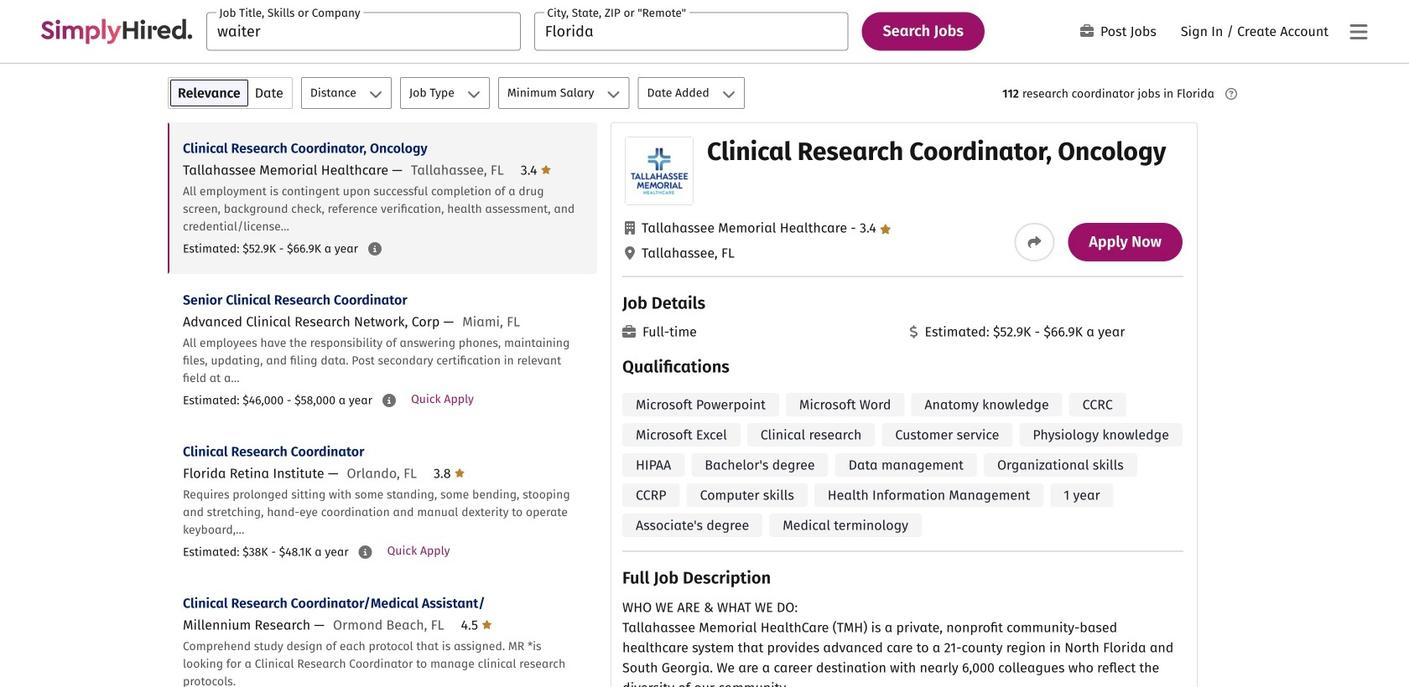 Task type: locate. For each thing, give the bounding box(es) containing it.
sponsored jobs disclaimer image
[[1226, 88, 1237, 100]]

star image for 3.4 out of 5 stars element within clinical research coordinator, oncology element
[[880, 224, 891, 234]]

0 vertical spatial job salary disclaimer image
[[383, 394, 396, 408]]

None field
[[206, 12, 521, 51], [534, 12, 849, 51], [206, 12, 521, 51], [534, 12, 849, 51]]

3.4 out of 5 stars element
[[521, 162, 551, 178], [847, 220, 891, 236]]

list
[[168, 122, 597, 688]]

1 vertical spatial 3.4 out of 5 stars element
[[847, 220, 891, 236]]

2 vertical spatial star image
[[455, 467, 465, 480]]

None text field
[[534, 12, 849, 51]]

0 vertical spatial star image
[[541, 163, 551, 177]]

1 horizontal spatial 3.4 out of 5 stars element
[[847, 220, 891, 236]]

1 vertical spatial star image
[[880, 224, 891, 234]]

1 vertical spatial job salary disclaimer image
[[359, 546, 372, 560]]

main menu image
[[1350, 22, 1368, 42]]

2 horizontal spatial star image
[[880, 224, 891, 234]]

job salary disclaimer image
[[383, 394, 396, 408], [359, 546, 372, 560]]

simplyhired logo image
[[40, 19, 193, 44]]

None text field
[[206, 12, 521, 51]]

0 vertical spatial 3.4 out of 5 stars element
[[521, 162, 551, 178]]

3.8 out of 5 stars element
[[434, 466, 465, 482]]

clinical research coordinator, oncology element
[[611, 122, 1198, 688]]

star image
[[541, 163, 551, 177], [880, 224, 891, 234], [455, 467, 465, 480]]

0 horizontal spatial star image
[[455, 467, 465, 480]]

3.4 out of 5 stars element inside clinical research coordinator, oncology element
[[847, 220, 891, 236]]

1 horizontal spatial star image
[[541, 163, 551, 177]]



Task type: vqa. For each thing, say whether or not it's contained in the screenshot.
the 4.5 out of 5 stars ELEMENT on the left bottom star image
yes



Task type: describe. For each thing, give the bounding box(es) containing it.
building image
[[625, 221, 635, 235]]

briefcase image
[[623, 326, 636, 339]]

0 horizontal spatial job salary disclaimer image
[[359, 546, 372, 560]]

0 horizontal spatial 3.4 out of 5 stars element
[[521, 162, 551, 178]]

star image for 3.8 out of 5 stars element
[[455, 467, 465, 480]]

job salary disclaimer image
[[368, 242, 382, 256]]

share this job image
[[1028, 236, 1041, 249]]

star image
[[482, 619, 492, 632]]

dollar sign image
[[910, 326, 918, 339]]

1 horizontal spatial job salary disclaimer image
[[383, 394, 396, 408]]

company logo for tallahassee memorial healthcare image
[[626, 138, 693, 205]]

star image for the leftmost 3.4 out of 5 stars element
[[541, 163, 551, 177]]

4.5 out of 5 stars element
[[461, 618, 492, 634]]

location dot image
[[625, 247, 635, 260]]

briefcase image
[[1081, 24, 1094, 38]]



